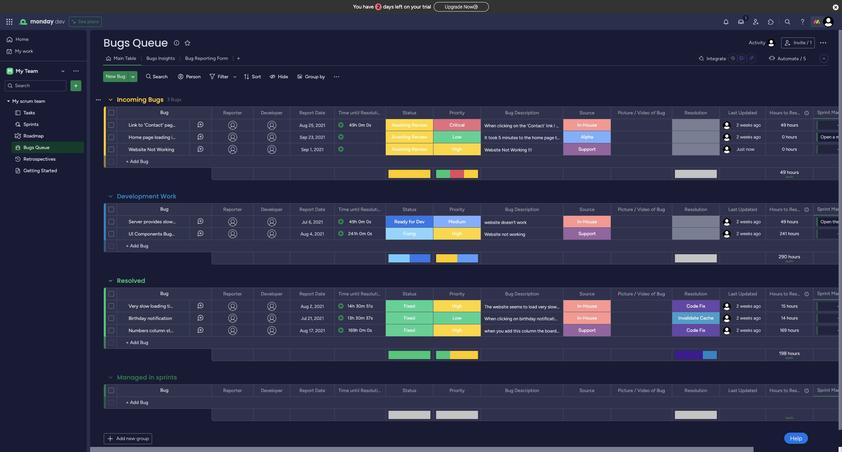 Task type: describe. For each thing, give the bounding box(es) containing it.
notification,
[[537, 316, 561, 322]]

home for home
[[16, 36, 29, 42]]

3 of from the top
[[652, 291, 656, 297]]

2 time until resolution field from the top
[[337, 206, 384, 213]]

search everything image
[[785, 18, 792, 25]]

2 sprint mana from the top
[[818, 206, 843, 212]]

4 report date field from the top
[[298, 387, 327, 395]]

2021 for aug 17, 2021
[[316, 328, 325, 333]]

board
[[546, 329, 557, 334]]

cache
[[701, 315, 714, 321]]

15 hours
[[782, 304, 799, 309]]

2 vertical spatial work
[[517, 220, 527, 225]]

critical
[[450, 122, 465, 128]]

person
[[186, 74, 201, 80]]

1 horizontal spatial load
[[561, 135, 570, 140]]

0 horizontal spatial doesn't
[[177, 122, 192, 128]]

v2 search image
[[146, 73, 151, 80]]

1 image
[[744, 14, 750, 22]]

on right 'slowly,'
[[563, 304, 568, 310]]

Resolved field
[[115, 277, 147, 285]]

public board image for getting started
[[15, 167, 21, 174]]

hours to resolve for 2nd column information icon
[[770, 388, 807, 394]]

sep 1, 2021
[[301, 147, 324, 152]]

now
[[464, 4, 474, 10]]

aug 17, 2021
[[300, 328, 325, 333]]

notifications image
[[723, 18, 730, 25]]

1 last updated field from the top
[[727, 109, 760, 117]]

3 time until resolution field from the top
[[337, 290, 384, 298]]

updated for second last updated field from the bottom
[[739, 291, 758, 297]]

3 reporter from the top
[[223, 291, 242, 297]]

1 ago from the top
[[754, 123, 762, 128]]

status for fourth status field from the top of the page
[[403, 388, 417, 394]]

hide
[[278, 74, 288, 80]]

21,
[[308, 316, 313, 321]]

0 vertical spatial 49
[[782, 123, 787, 128]]

activity
[[750, 40, 766, 46]]

0 horizontal spatial load
[[529, 304, 538, 310]]

main table button
[[103, 53, 141, 64]]

alpha
[[582, 134, 594, 140]]

1 date from the top
[[315, 110, 326, 116]]

public board image for tasks
[[15, 110, 21, 116]]

home button
[[4, 34, 73, 45]]

0 vertical spatial times
[[195, 219, 207, 225]]

30m for very slow loading times - not sure if this is a bug
[[356, 304, 365, 309]]

1 code from the top
[[687, 303, 699, 309]]

hours to resolve for 1st column information icon from the top
[[770, 207, 807, 212]]

1 developer from the top
[[261, 110, 283, 116]]

2021 for aug 4, 2021
[[315, 231, 324, 237]]

2 report date field from the top
[[298, 206, 327, 213]]

not
[[502, 232, 509, 237]]

1 sprint mana field from the top
[[816, 109, 843, 116]]

30m for birthday notification
[[356, 316, 365, 321]]

sprints
[[156, 373, 177, 382]]

picture for first picture / video of bug field from the top
[[619, 110, 634, 116]]

4 source field from the top
[[578, 387, 597, 395]]

1 fix from the top
[[700, 303, 706, 309]]

website for website not working !!!
[[485, 147, 501, 153]]

ready for dev
[[395, 219, 425, 225]]

3 ago from the top
[[754, 219, 762, 224]]

dev
[[55, 18, 65, 26]]

4 time from the top
[[339, 388, 349, 394]]

4 in-house from the top
[[578, 315, 598, 321]]

last updated for 4th last updated field from the top
[[729, 388, 758, 394]]

3 mana from the top
[[832, 291, 843, 296]]

your
[[411, 4, 422, 10]]

sep for sep 1, 2021
[[301, 147, 309, 152]]

took
[[489, 135, 498, 140]]

2 house from the top
[[584, 219, 598, 225]]

3 until from the top
[[350, 291, 360, 297]]

1 horizontal spatial 'contact'
[[528, 123, 546, 128]]

seems
[[510, 304, 523, 310]]

bugs insights button
[[141, 53, 180, 64]]

started
[[41, 168, 57, 174]]

2 0 from the top
[[783, 147, 786, 152]]

post
[[602, 316, 611, 322]]

sprints
[[24, 121, 39, 127]]

monday
[[30, 18, 54, 26]]

7 weeks from the top
[[741, 328, 753, 333]]

when you add this column the board gets stuck
[[485, 329, 579, 334]]

4 sprint from the top
[[818, 387, 831, 393]]

1 developer field from the top
[[259, 109, 285, 117]]

dapulse rightstroke image
[[474, 4, 478, 10]]

you
[[497, 329, 504, 334]]

1 until from the top
[[350, 110, 360, 116]]

3 in- from the top
[[578, 303, 584, 309]]

1 resolution field from the top
[[684, 109, 710, 117]]

0 vertical spatial slow
[[163, 219, 173, 225]]

3 bug description field from the top
[[504, 290, 541, 298]]

2 column information image from the top
[[805, 291, 810, 297]]

2 sprint mana field from the top
[[816, 206, 843, 213]]

upgrade
[[445, 4, 463, 10]]

4 weeks from the top
[[741, 231, 753, 236]]

2 bug description field from the top
[[504, 206, 541, 213]]

37s
[[366, 316, 373, 321]]

2021 for jul 21, 2021
[[314, 316, 324, 321]]

2 weeks from the top
[[741, 135, 753, 140]]

last for first last updated field
[[729, 110, 738, 116]]

loading for page
[[155, 135, 170, 140]]

1 time until resolution from the top
[[339, 110, 384, 116]]

1 report from the top
[[300, 110, 314, 116]]

left
[[395, 4, 403, 10]]

2 2 weeks ago from the top
[[737, 135, 762, 140]]

2 picture / video of bug from the top
[[619, 207, 666, 212]]

getting
[[24, 168, 40, 174]]

ui components buggy
[[129, 231, 177, 237]]

2 49 hours from the top
[[782, 219, 799, 224]]

there
[[562, 316, 573, 322]]

now
[[747, 147, 755, 152]]

just now
[[737, 147, 755, 152]]

4 resolve from the top
[[790, 388, 807, 394]]

hours inside 290 hours sum
[[789, 254, 801, 260]]

0 horizontal spatial is
[[216, 303, 220, 309]]

14 hours
[[782, 316, 799, 321]]

2 code from the top
[[687, 328, 699, 333]]

directed
[[583, 123, 600, 128]]

bug reporting form button
[[180, 53, 233, 64]]

2 resolve from the top
[[790, 207, 807, 212]]

Search field
[[151, 72, 172, 81]]

6 ago from the top
[[754, 316, 762, 321]]

1 horizontal spatial doesn't
[[502, 220, 516, 225]]

1 horizontal spatial not
[[184, 303, 192, 309]]

2 fixed from the top
[[404, 315, 416, 321]]

hours to resolve field for first column information image from the bottom
[[769, 290, 807, 298]]

1 time until resolution field from the top
[[337, 109, 384, 117]]

priority for first priority 'field' from the bottom
[[450, 388, 465, 394]]

updated for first last updated field
[[739, 110, 758, 116]]

website not working !!!
[[485, 147, 533, 153]]

in
[[149, 373, 154, 382]]

bugs insights
[[147, 56, 175, 61]]

sum for 290
[[787, 259, 794, 264]]

very
[[129, 303, 139, 309]]

0 horizontal spatial column
[[150, 328, 165, 334]]

1 vertical spatial is
[[574, 316, 577, 322]]

1 birthday from the left
[[520, 316, 536, 322]]

add new group button
[[104, 434, 152, 444]]

1 horizontal spatial bugs queue
[[104, 35, 168, 50]]

dapulse close image
[[834, 4, 840, 11]]

invite members image
[[753, 18, 760, 25]]

when clicking on birthday notification, there is no birthday post
[[485, 316, 611, 322]]

1,
[[310, 147, 313, 152]]

1 horizontal spatial this
[[514, 329, 521, 334]]

bugs inside button
[[147, 56, 157, 61]]

4 bug description from the top
[[506, 388, 540, 394]]

autopilot image
[[770, 54, 776, 63]]

report date for 4th report date field from the top
[[300, 388, 326, 394]]

4 developer field from the top
[[259, 387, 285, 395]]

2 in- from the top
[[578, 219, 584, 225]]

new
[[106, 74, 116, 79]]

4,
[[310, 231, 314, 237]]

169h
[[349, 328, 358, 333]]

1 horizontal spatial column
[[522, 329, 537, 334]]

very
[[539, 304, 547, 310]]

3 developer field from the top
[[259, 290, 285, 298]]

1 reporter field from the top
[[222, 109, 244, 117]]

add view image
[[237, 56, 240, 61]]

link to 'contact' page doesn't work
[[129, 122, 204, 128]]

main table
[[114, 56, 136, 61]]

2 + add bug text field from the top
[[121, 242, 209, 250]]

1 source field from the top
[[578, 109, 597, 117]]

new bug button
[[103, 71, 128, 82]]

13h
[[348, 316, 355, 321]]

4 date from the top
[[315, 388, 326, 394]]

by
[[320, 74, 325, 80]]

m
[[8, 68, 12, 74]]

4 until from the top
[[350, 388, 360, 394]]

1 reporter from the top
[[223, 110, 242, 116]]

4 bug description field from the top
[[504, 387, 541, 395]]

1 bug description from the top
[[506, 110, 540, 116]]

buggy
[[164, 231, 177, 237]]

3 sprint from the top
[[818, 291, 831, 296]]

jul for jul 6, 2021
[[302, 220, 308, 225]]

sum for 49
[[787, 174, 794, 179]]

queue inside list box
[[35, 145, 50, 150]]

on up minutes
[[514, 123, 519, 128]]

2 birthday from the left
[[584, 316, 601, 322]]

automate / 5
[[778, 56, 807, 61]]

Bugs Queue field
[[102, 35, 170, 50]]

working for website not working
[[157, 147, 174, 153]]

3 status field from the top
[[401, 290, 419, 298]]

select product image
[[6, 18, 13, 25]]

open a mo
[[822, 135, 843, 140]]

3 picture / video of bug field from the top
[[617, 290, 667, 298]]

days
[[383, 4, 394, 10]]

2021 for sep 23, 2021
[[316, 135, 325, 140]]

3 high from the top
[[453, 303, 463, 309]]

3 review from the top
[[412, 146, 428, 152]]

the up it took 5 minutes to the home page to load
[[520, 123, 527, 128]]

website not working
[[485, 232, 526, 237]]

link
[[547, 123, 553, 128]]

the
[[485, 304, 492, 310]]

4 sprint mana from the top
[[818, 387, 843, 393]]

integrate
[[707, 56, 727, 61]]

2 ago from the top
[[754, 135, 762, 140]]

it took 5 minutes to the home page to load
[[485, 135, 570, 140]]

team
[[34, 98, 45, 104]]

numbers column stuck
[[129, 328, 178, 334]]

working for website not working !!!
[[511, 147, 527, 153]]

3 source field from the top
[[578, 290, 597, 298]]

1 in-house from the top
[[578, 122, 598, 128]]

4 sum from the top
[[787, 416, 794, 420]]

2 fix from the top
[[700, 328, 706, 333]]

show board description image
[[173, 40, 181, 46]]

priority for second priority 'field' from the bottom of the page
[[450, 291, 465, 297]]

list box containing my scrum team
[[0, 94, 87, 268]]

jul 21, 2021
[[301, 316, 324, 321]]

on down seems
[[514, 316, 519, 322]]

website for website not working
[[485, 232, 501, 237]]

filter button
[[207, 71, 239, 82]]

!!!
[[529, 147, 533, 153]]

inbox image
[[738, 18, 745, 25]]

1 vertical spatial a
[[221, 303, 223, 309]]

3 report from the top
[[300, 291, 314, 297]]

re-
[[578, 123, 583, 128]]

it
[[485, 135, 488, 140]]

hours to resolve field for 2nd column information icon
[[769, 387, 807, 395]]

my for my team
[[16, 68, 23, 74]]

4 description from the top
[[515, 388, 540, 394]]

last for 4th last updated field from the top
[[729, 388, 738, 394]]

bug reporting form
[[185, 56, 228, 61]]

aug for aug 25, 2021
[[300, 123, 308, 128]]

3 description from the top
[[515, 291, 540, 297]]

1 bug description field from the top
[[504, 109, 541, 117]]

workspace selection element
[[6, 67, 39, 75]]

1 horizontal spatial a
[[834, 135, 836, 140]]

1 0 from the top
[[783, 135, 786, 140]]

Incoming  Bugs field
[[115, 95, 165, 104]]

group
[[305, 74, 319, 80]]

website doesn't work
[[485, 220, 527, 225]]

4 high from the top
[[453, 328, 463, 333]]

hours to resolve field for 1st column information icon from the top
[[769, 206, 807, 213]]

aug for aug 4, 2021
[[301, 231, 309, 237]]

updated for 4th last updated field from the top
[[739, 388, 758, 394]]

provides
[[144, 219, 162, 225]]

picture for 2nd picture / video of bug field from the bottom of the page
[[619, 291, 634, 297]]

medium
[[449, 219, 466, 225]]

6,
[[309, 220, 312, 225]]

1 column information image from the top
[[805, 207, 810, 212]]

form
[[217, 56, 228, 61]]

+ Add Bug text field
[[121, 339, 209, 347]]

2 hours from the top
[[770, 207, 783, 212]]

2 code fix from the top
[[687, 328, 706, 333]]

4 time until resolution field from the top
[[337, 387, 384, 395]]

incoming  bugs
[[117, 95, 164, 104]]

5 ago from the top
[[754, 304, 762, 309]]

2 status field from the top
[[401, 206, 419, 213]]

2 high from the top
[[453, 231, 463, 237]]



Task type: vqa. For each thing, say whether or not it's contained in the screenshot.
Loading associated with page
yes



Task type: locate. For each thing, give the bounding box(es) containing it.
collapse board header image
[[822, 56, 828, 61]]

+ add bug text field down sprints
[[121, 399, 209, 407]]

bugs queue up the table
[[104, 35, 168, 50]]

source for 3rd source field from the bottom
[[580, 207, 595, 212]]

1 horizontal spatial page
[[165, 122, 175, 128]]

on right left
[[404, 4, 410, 10]]

13h 30m 37s
[[348, 316, 373, 321]]

1 public board image from the top
[[15, 110, 21, 116]]

3 video from the top
[[638, 291, 651, 297]]

aug left 17,
[[300, 328, 308, 333]]

2 until from the top
[[350, 207, 360, 212]]

3 report date field from the top
[[298, 290, 327, 298]]

my inside workspace selection element
[[16, 68, 23, 74]]

doesn't up not
[[502, 220, 516, 225]]

status for 2nd status field from the bottom of the page
[[403, 291, 417, 297]]

dapulse integrations image
[[700, 56, 705, 61]]

1 mana from the top
[[832, 110, 843, 115]]

0 horizontal spatial not
[[147, 147, 156, 153]]

my right caret down icon
[[12, 98, 19, 104]]

sep left 23,
[[300, 135, 308, 140]]

high down the critical
[[453, 146, 463, 152]]

5 weeks from the top
[[741, 304, 753, 309]]

sum inside 49 hours sum
[[787, 174, 794, 179]]

roadmap
[[24, 133, 44, 139]]

1 all from the left
[[569, 304, 573, 310]]

fixing
[[404, 231, 416, 237]]

290 hours sum
[[780, 254, 801, 264]]

2 source field from the top
[[578, 206, 597, 213]]

5 right took
[[499, 135, 502, 140]]

slow up buggy
[[163, 219, 173, 225]]

1 vertical spatial fix
[[700, 328, 706, 333]]

hours inside 49 hours sum
[[788, 170, 800, 175]]

0 vertical spatial 49 hours
[[782, 123, 799, 128]]

4 reporter from the top
[[223, 388, 242, 394]]

last updated for second last updated field from the bottom
[[729, 291, 758, 297]]

load
[[561, 135, 570, 140], [529, 304, 538, 310]]

0 vertical spatial sep
[[300, 135, 308, 140]]

Picture / Video of Bug field
[[617, 109, 667, 117], [617, 206, 667, 213], [617, 290, 667, 298], [617, 387, 667, 395]]

Priority field
[[448, 109, 467, 117], [448, 206, 467, 213], [448, 290, 467, 298], [448, 387, 467, 395]]

Search in workspace field
[[14, 82, 57, 90]]

0 horizontal spatial 'contact'
[[144, 122, 164, 128]]

aug for aug 2, 2021
[[301, 304, 309, 309]]

1 vertical spatial times
[[167, 303, 179, 309]]

aug left 4,
[[301, 231, 309, 237]]

3 awaiting review from the top
[[392, 146, 428, 152]]

stuck up + add bug text field
[[167, 328, 178, 334]]

resolution
[[361, 110, 384, 116], [685, 110, 708, 116], [361, 207, 384, 212], [685, 207, 708, 212], [361, 291, 384, 297], [685, 291, 708, 297], [361, 388, 384, 394], [685, 388, 708, 394]]

birthday
[[520, 316, 536, 322], [584, 316, 601, 322]]

simply
[[564, 123, 577, 128]]

loading for slow
[[151, 303, 166, 309]]

jul left 21,
[[301, 316, 307, 321]]

0 vertical spatial 0
[[783, 135, 786, 140]]

my for my scrum team
[[12, 98, 19, 104]]

report date for third report date field from the bottom of the page
[[300, 207, 326, 212]]

fix down cache
[[700, 328, 706, 333]]

jul 6, 2021
[[302, 220, 323, 225]]

1 vertical spatial when
[[485, 316, 497, 322]]

high left the
[[453, 303, 463, 309]]

1 vertical spatial queue
[[35, 145, 50, 150]]

website
[[485, 220, 501, 225], [493, 304, 509, 310]]

1 picture from the top
[[619, 110, 634, 116]]

0 vertical spatial queue
[[133, 35, 168, 50]]

1 vertical spatial low
[[453, 315, 462, 321]]

updated for second last updated field from the top
[[739, 207, 758, 212]]

to
[[784, 110, 789, 116], [138, 122, 143, 128], [601, 123, 605, 128], [520, 135, 524, 140], [556, 135, 560, 140], [784, 207, 789, 212], [784, 291, 789, 297], [524, 304, 528, 310], [644, 304, 648, 310], [784, 388, 789, 394]]

bugs down roadmap
[[24, 145, 34, 150]]

developer
[[261, 110, 283, 116], [261, 207, 283, 212], [261, 291, 283, 297], [261, 388, 283, 394]]

2021 right 17,
[[316, 328, 325, 333]]

clicking for birthday
[[498, 316, 513, 322]]

the left home
[[525, 135, 532, 140]]

1 code fix from the top
[[687, 303, 706, 309]]

home for home page loading issue
[[129, 135, 142, 140]]

birthday up "when you add this column the board gets stuck"
[[520, 316, 536, 322]]

2 vertical spatial support
[[579, 328, 596, 333]]

3 weeks from the top
[[741, 219, 753, 224]]

my up workspace selection element
[[15, 48, 22, 54]]

ui
[[129, 231, 133, 237]]

7 2 weeks ago from the top
[[737, 328, 762, 333]]

sep
[[300, 135, 308, 140], [301, 147, 309, 152]]

1 horizontal spatial work
[[194, 122, 204, 128]]

add to favorites image
[[184, 39, 191, 46]]

last updated
[[729, 110, 758, 116], [729, 207, 758, 212], [729, 291, 758, 297], [729, 388, 758, 394]]

0 vertical spatial column information image
[[805, 110, 810, 116]]

'contact' up home
[[528, 123, 546, 128]]

aug 25, 2021
[[300, 123, 326, 128]]

1 vertical spatial awaiting review
[[392, 134, 428, 140]]

home page loading issue
[[129, 135, 182, 140]]

0 horizontal spatial all
[[569, 304, 573, 310]]

work inside 'my work' button
[[23, 48, 33, 54]]

1 vertical spatial 0
[[783, 147, 786, 152]]

clicking for the
[[498, 123, 513, 128]]

169 hours
[[781, 328, 800, 333]]

new bug
[[106, 74, 125, 79]]

table
[[125, 56, 136, 61]]

dev
[[417, 219, 425, 225]]

house
[[584, 122, 598, 128], [584, 219, 598, 225], [584, 303, 598, 309], [584, 315, 598, 321]]

awaiting review
[[392, 122, 428, 128], [392, 134, 428, 140], [392, 146, 428, 152]]

3 house from the top
[[584, 303, 598, 309]]

0 vertical spatial website
[[485, 220, 501, 225]]

0 vertical spatial when
[[485, 123, 497, 128]]

page up "issue"
[[165, 122, 175, 128]]

+ add bug text field down website not working
[[121, 158, 209, 166]]

2 horizontal spatial page
[[545, 135, 555, 140]]

2 last updated field from the top
[[727, 206, 760, 213]]

2 horizontal spatial work
[[517, 220, 527, 225]]

Reporter field
[[222, 109, 244, 117], [222, 206, 244, 213], [222, 290, 244, 298], [222, 387, 244, 395]]

source for fourth source field from the bottom of the page
[[580, 110, 595, 116]]

3 hours to resolve field from the top
[[769, 290, 807, 298]]

1 low from the top
[[453, 134, 462, 140]]

0 vertical spatial my
[[15, 48, 22, 54]]

2 awaiting review from the top
[[392, 134, 428, 140]]

angle down image
[[131, 74, 135, 79]]

Hours to Resolve field
[[769, 109, 807, 117], [769, 206, 807, 213], [769, 290, 807, 298], [769, 387, 807, 395]]

2 reporter field from the top
[[222, 206, 244, 213]]

Development Work field
[[115, 192, 178, 201]]

'contact' up home page loading issue
[[144, 122, 164, 128]]

/ inside "button"
[[808, 40, 810, 46]]

bugs queue down roadmap
[[24, 145, 50, 150]]

1 vertical spatial 49h
[[350, 219, 357, 224]]

arrow down image
[[231, 73, 239, 81]]

0 horizontal spatial page
[[143, 135, 154, 140]]

1 status field from the top
[[401, 109, 419, 117]]

options image
[[73, 82, 79, 89]]

4 developer from the top
[[261, 388, 283, 394]]

when down the
[[485, 316, 497, 322]]

0 vertical spatial code fix
[[687, 303, 706, 309]]

Developer field
[[259, 109, 285, 117], [259, 206, 285, 213], [259, 290, 285, 298], [259, 387, 285, 395]]

0 vertical spatial low
[[453, 134, 462, 140]]

2 49h from the top
[[350, 219, 357, 224]]

apps image
[[768, 18, 775, 25]]

Last Updated field
[[727, 109, 760, 117], [727, 206, 760, 213], [727, 290, 760, 298], [727, 387, 760, 395]]

person button
[[175, 71, 205, 82]]

1 vertical spatial 49 hours
[[782, 219, 799, 224]]

0 vertical spatial 0 hours
[[783, 135, 798, 140]]

hours inside 198 hours sum
[[789, 351, 801, 357]]

Bug Description field
[[504, 109, 541, 117], [504, 206, 541, 213], [504, 290, 541, 298], [504, 387, 541, 395]]

1 49h 0m 0s from the top
[[350, 123, 372, 128]]

last for second last updated field from the top
[[729, 207, 738, 212]]

times up notification at the bottom left of the page
[[167, 303, 179, 309]]

0 horizontal spatial 5
[[499, 135, 502, 140]]

2021 right the "1,"
[[314, 147, 324, 152]]

1 weeks from the top
[[741, 123, 753, 128]]

clicking up add
[[498, 316, 513, 322]]

all right and
[[597, 304, 601, 310]]

4 hours from the top
[[770, 388, 783, 394]]

2 priority from the top
[[450, 207, 465, 212]]

column right add
[[522, 329, 537, 334]]

is left "no"
[[574, 316, 577, 322]]

2 report from the top
[[300, 207, 314, 212]]

sure
[[193, 303, 202, 309]]

2 vertical spatial 49
[[782, 219, 787, 224]]

2021 for sep 1, 2021
[[314, 147, 324, 152]]

5 down invite / 1
[[804, 56, 807, 61]]

not left sure
[[184, 303, 192, 309]]

2021 right the 6,
[[314, 220, 323, 225]]

15
[[782, 304, 786, 309]]

1 vertical spatial doesn't
[[502, 220, 516, 225]]

4 reporter field from the top
[[222, 387, 244, 395]]

30m left the 51s
[[356, 304, 365, 309]]

pages,
[[574, 304, 587, 310]]

high left "when" at the right of page
[[453, 328, 463, 333]]

page right home
[[545, 135, 555, 140]]

options image
[[820, 38, 828, 47]]

last updated for first last updated field
[[729, 110, 758, 116]]

code fix down invalidate cache
[[687, 328, 706, 333]]

1 report date from the top
[[300, 110, 326, 116]]

3 developer from the top
[[261, 291, 283, 297]]

bugs queue inside list box
[[24, 145, 50, 150]]

0 horizontal spatial stuck
[[167, 328, 178, 334]]

hours to resolve for first column information image from the bottom
[[770, 291, 807, 297]]

report date for 4th report date field from the bottom of the page
[[300, 110, 326, 116]]

in-house
[[578, 122, 598, 128], [578, 219, 598, 225], [578, 303, 598, 309], [578, 315, 598, 321]]

bugs inside list box
[[24, 145, 34, 150]]

website up website not working
[[485, 220, 501, 225]]

Time until Resolution field
[[337, 109, 384, 117], [337, 206, 384, 213], [337, 290, 384, 298], [337, 387, 384, 395]]

invite
[[795, 40, 806, 46]]

2021 for aug 25, 2021
[[316, 123, 326, 128]]

this right add
[[514, 329, 521, 334]]

home up the my work
[[16, 36, 29, 42]]

1 vertical spatial support
[[579, 231, 596, 237]]

+ Add Bug text field
[[121, 158, 209, 166], [121, 242, 209, 250], [121, 399, 209, 407]]

video for 1st picture / video of bug field from the bottom of the page
[[638, 388, 651, 394]]

last for second last updated field from the bottom
[[729, 291, 738, 297]]

working
[[157, 147, 174, 153], [511, 147, 527, 153]]

0 hours
[[783, 135, 798, 140], [783, 147, 798, 152]]

1 fixed from the top
[[404, 303, 416, 309]]

website for website not working
[[129, 147, 146, 153]]

2 column information image from the top
[[805, 388, 810, 394]]

2021 for aug 2, 2021
[[315, 304, 324, 309]]

2021 right 21,
[[314, 316, 324, 321]]

resolved
[[117, 277, 145, 285]]

when for when clicking on birthday notification, there is no birthday post
[[485, 316, 497, 322]]

1 vertical spatial public board image
[[15, 167, 21, 174]]

1 horizontal spatial home
[[129, 135, 142, 140]]

maria williams image
[[824, 16, 835, 27]]

list box
[[0, 94, 87, 268]]

49 inside 49 hours sum
[[781, 170, 787, 175]]

1 awaiting from the top
[[392, 122, 411, 128]]

1 vertical spatial + add bug text field
[[121, 242, 209, 250]]

3 status from the top
[[403, 291, 417, 297]]

hours to resolve field for 1st column information image from the top of the page
[[769, 109, 807, 117]]

see plans button
[[69, 17, 102, 27]]

all left the pages,
[[569, 304, 573, 310]]

priority
[[450, 110, 465, 116], [450, 207, 465, 212], [450, 291, 465, 297], [450, 388, 465, 394]]

is left the bug
[[216, 303, 220, 309]]

1 horizontal spatial 5
[[804, 56, 807, 61]]

4 picture / video of bug field from the top
[[617, 387, 667, 395]]

0 vertical spatial clicking
[[498, 123, 513, 128]]

priority for 2nd priority 'field'
[[450, 207, 465, 212]]

0 vertical spatial support
[[579, 146, 596, 152]]

jul left the 6,
[[302, 220, 308, 225]]

home down link
[[129, 135, 142, 140]]

bugs left insights
[[147, 56, 157, 61]]

0 vertical spatial jul
[[302, 220, 308, 225]]

sum inside 290 hours sum
[[787, 259, 794, 264]]

code up invalidate cache
[[687, 303, 699, 309]]

1 high from the top
[[453, 146, 463, 152]]

bugs down 'search' field
[[148, 95, 164, 104]]

169
[[781, 328, 788, 333]]

3 date from the top
[[315, 291, 326, 297]]

the left board
[[538, 329, 545, 334]]

2 horizontal spatial not
[[502, 147, 510, 153]]

sep for sep 23, 2021
[[300, 135, 308, 140]]

0 vertical spatial 5
[[804, 56, 807, 61]]

video for first picture / video of bug field from the top
[[638, 110, 651, 116]]

the left main
[[606, 123, 613, 128]]

1 horizontal spatial stuck
[[568, 329, 579, 334]]

loading up notification at the bottom left of the page
[[151, 303, 166, 309]]

when for when clicking on the 'contact' link i am simply re-directed to the main page.
[[485, 123, 497, 128]]

0 vertical spatial bugs queue
[[104, 35, 168, 50]]

1 vertical spatial website
[[493, 304, 509, 310]]

1 + add bug text field from the top
[[121, 158, 209, 166]]

website right the
[[493, 304, 509, 310]]

for
[[409, 219, 415, 225]]

4 video from the top
[[638, 388, 651, 394]]

Managed in sprints field
[[115, 373, 179, 382]]

scrum
[[20, 98, 33, 104]]

4 2 weeks ago from the top
[[737, 231, 762, 236]]

4 last from the top
[[729, 388, 738, 394]]

+ add bug text field down buggy
[[121, 242, 209, 250]]

sep left the "1,"
[[301, 147, 309, 152]]

Source field
[[578, 109, 597, 117], [578, 206, 597, 213], [578, 290, 597, 298], [578, 387, 597, 395]]

0 horizontal spatial queue
[[35, 145, 50, 150]]

gets
[[558, 329, 567, 334]]

1 description from the top
[[515, 110, 540, 116]]

1 in- from the top
[[578, 122, 584, 128]]

help button
[[785, 433, 809, 444]]

0 vertical spatial load
[[561, 135, 570, 140]]

aug left '2,'
[[301, 304, 309, 309]]

2 review from the top
[[412, 134, 428, 140]]

work
[[161, 192, 177, 201]]

a left mo
[[834, 135, 836, 140]]

home inside button
[[16, 36, 29, 42]]

51s
[[367, 304, 373, 309]]

a
[[834, 135, 836, 140], [221, 303, 223, 309]]

my team
[[16, 68, 38, 74]]

working left !!!
[[511, 147, 527, 153]]

option
[[0, 95, 87, 96]]

3 last updated from the top
[[729, 291, 758, 297]]

1 vertical spatial 49
[[781, 170, 787, 175]]

Resolution field
[[684, 109, 710, 117], [684, 206, 710, 213], [684, 290, 710, 298], [684, 387, 710, 395]]

sum for 198
[[787, 356, 794, 360]]

4 report date from the top
[[300, 388, 326, 394]]

queue up bugs insights
[[133, 35, 168, 50]]

reporter
[[223, 110, 242, 116], [223, 207, 242, 212], [223, 291, 242, 297], [223, 388, 242, 394]]

column information image
[[805, 207, 810, 212], [805, 388, 810, 394]]

priority for 4th priority 'field' from the bottom of the page
[[450, 110, 465, 116]]

14
[[782, 316, 787, 321]]

minutes
[[503, 135, 519, 140]]

public board image left tasks
[[15, 110, 21, 116]]

1 support from the top
[[579, 146, 596, 152]]

my inside list box
[[12, 98, 19, 104]]

1 vertical spatial 0 hours
[[783, 147, 798, 152]]

2 vertical spatial + add bug text field
[[121, 399, 209, 407]]

1 vertical spatial 5
[[499, 135, 502, 140]]

2 vertical spatial my
[[12, 98, 19, 104]]

1 vertical spatial home
[[129, 135, 142, 140]]

0m
[[359, 123, 365, 128], [359, 219, 365, 224], [360, 231, 366, 236], [359, 328, 366, 333]]

status for first status field
[[403, 110, 417, 116]]

1 vertical spatial column information image
[[805, 291, 810, 297]]

slow right very
[[140, 303, 149, 309]]

0 vertical spatial doesn't
[[177, 122, 192, 128]]

a left the bug
[[221, 303, 223, 309]]

see plans
[[78, 19, 99, 25]]

filter
[[218, 74, 229, 80]]

3 picture from the top
[[619, 291, 634, 297]]

high down the medium
[[453, 231, 463, 237]]

2 updated from the top
[[739, 207, 758, 212]]

website left not
[[485, 232, 501, 237]]

hide button
[[267, 71, 292, 82]]

my
[[15, 48, 22, 54], [16, 68, 23, 74], [12, 98, 19, 104]]

jul for jul 21, 2021
[[301, 316, 307, 321]]

0 vertical spatial awaiting
[[392, 122, 411, 128]]

public board image
[[15, 110, 21, 116], [15, 167, 21, 174]]

5 for took
[[499, 135, 502, 140]]

sep 23, 2021
[[300, 135, 325, 140]]

video for 2nd picture / video of bug field from the top of the page
[[638, 207, 651, 212]]

1 49 hours from the top
[[782, 123, 799, 128]]

times right response
[[195, 219, 207, 225]]

0 vertical spatial home
[[16, 36, 29, 42]]

1 vertical spatial code fix
[[687, 328, 706, 333]]

code down invalidate cache
[[687, 328, 699, 333]]

1 picture / video of bug from the top
[[619, 110, 666, 116]]

0 vertical spatial loading
[[155, 135, 170, 140]]

just
[[737, 147, 746, 152]]

birthday right "no"
[[584, 316, 601, 322]]

this right "if"
[[207, 303, 215, 309]]

upgrade now
[[445, 4, 474, 10]]

1 vertical spatial loading
[[151, 303, 166, 309]]

add
[[116, 436, 125, 442]]

weeks
[[741, 123, 753, 128], [741, 135, 753, 140], [741, 219, 753, 224], [741, 231, 753, 236], [741, 304, 753, 309], [741, 316, 753, 321], [741, 328, 753, 333]]

0 horizontal spatial this
[[207, 303, 215, 309]]

3 source from the top
[[580, 291, 595, 297]]

1 vertical spatial bugs queue
[[24, 145, 50, 150]]

1 of from the top
[[652, 110, 656, 116]]

sum inside 198 hours sum
[[787, 356, 794, 360]]

2 awaiting from the top
[[392, 134, 411, 140]]

0 vertical spatial code
[[687, 303, 699, 309]]

website not working
[[129, 147, 174, 153]]

last updated for second last updated field from the top
[[729, 207, 758, 212]]

report date for second report date field from the bottom of the page
[[300, 291, 326, 297]]

my inside button
[[15, 48, 22, 54]]

1 vertical spatial column information image
[[805, 388, 810, 394]]

sprint
[[818, 110, 831, 115], [818, 206, 831, 212], [818, 291, 831, 296], [818, 387, 831, 393]]

0 vertical spatial 49h
[[350, 123, 357, 128]]

0 horizontal spatial slow
[[140, 303, 149, 309]]

menu image
[[333, 73, 340, 80]]

2 report date from the top
[[300, 207, 326, 212]]

bugs inside field
[[148, 95, 164, 104]]

1 vertical spatial 30m
[[356, 316, 365, 321]]

getting started
[[24, 168, 57, 174]]

aug for aug 17, 2021
[[300, 328, 308, 333]]

not down minutes
[[502, 147, 510, 153]]

load left very
[[529, 304, 538, 310]]

notification
[[148, 316, 172, 322]]

1 sprint from the top
[[818, 110, 831, 115]]

aug left 25,
[[300, 123, 308, 128]]

link
[[129, 122, 137, 128]]

1 vertical spatial slow
[[140, 303, 149, 309]]

3 hours to resolve from the top
[[770, 291, 807, 297]]

workspace image
[[6, 67, 13, 75]]

load down simply
[[561, 135, 570, 140]]

2021 right '2,'
[[315, 304, 324, 309]]

0 vertical spatial this
[[207, 303, 215, 309]]

4 picture from the top
[[619, 388, 634, 394]]

this
[[207, 303, 215, 309], [514, 329, 521, 334]]

2 hours to resolve field from the top
[[769, 206, 807, 213]]

code fix up invalidate cache
[[687, 303, 706, 309]]

1 horizontal spatial is
[[574, 316, 577, 322]]

1 source from the top
[[580, 110, 595, 116]]

4 priority from the top
[[450, 388, 465, 394]]

3 priority field from the top
[[448, 290, 467, 298]]

support
[[579, 146, 596, 152], [579, 231, 596, 237], [579, 328, 596, 333]]

14h
[[348, 304, 355, 309]]

not for website not working
[[147, 147, 156, 153]]

not for website not working !!!
[[502, 147, 510, 153]]

sum
[[787, 174, 794, 179], [787, 259, 794, 264], [787, 356, 794, 360], [787, 416, 794, 420]]

help image
[[800, 18, 807, 25]]

page
[[165, 122, 175, 128], [143, 135, 154, 140], [545, 135, 555, 140]]

source for third source field from the top
[[580, 291, 595, 297]]

picture for 2nd picture / video of bug field from the top of the page
[[619, 207, 634, 212]]

0 vertical spatial is
[[216, 303, 220, 309]]

0 vertical spatial public board image
[[15, 110, 21, 116]]

1 vertical spatial code
[[687, 328, 699, 333]]

my right workspace icon on the top of page
[[16, 68, 23, 74]]

2021 for jul 6, 2021
[[314, 220, 323, 225]]

2021 right 23,
[[316, 135, 325, 140]]

3 hours from the top
[[770, 291, 783, 297]]

1 awaiting review from the top
[[392, 122, 428, 128]]

0 vertical spatial + add bug text field
[[121, 158, 209, 166]]

Status field
[[401, 109, 419, 117], [401, 206, 419, 213], [401, 290, 419, 298], [401, 387, 419, 395]]

1 vertical spatial jul
[[301, 316, 307, 321]]

1 vertical spatial clicking
[[498, 316, 513, 322]]

main
[[614, 123, 624, 128]]

3 resolution field from the top
[[684, 290, 710, 298]]

0 horizontal spatial home
[[16, 36, 29, 42]]

fix up cache
[[700, 303, 706, 309]]

2 vertical spatial fixed
[[404, 328, 416, 333]]

2 developer field from the top
[[259, 206, 285, 213]]

3 time until resolution from the top
[[339, 291, 384, 297]]

updated
[[739, 110, 758, 116], [739, 207, 758, 212], [739, 291, 758, 297], [739, 388, 758, 394]]

4 in- from the top
[[578, 315, 584, 321]]

not down home page loading issue
[[147, 147, 156, 153]]

website down home page loading issue
[[129, 147, 146, 153]]

source for first source field from the bottom of the page
[[580, 388, 595, 394]]

have
[[363, 4, 374, 10]]

4 status from the top
[[403, 388, 417, 394]]

bugs up 'main' in the left of the page
[[104, 35, 130, 50]]

queue up retrospectives
[[35, 145, 50, 150]]

mo
[[837, 135, 843, 140]]

2 resolution field from the top
[[684, 206, 710, 213]]

doesn't up "issue"
[[177, 122, 192, 128]]

2021 right 25,
[[316, 123, 326, 128]]

2 vertical spatial review
[[412, 146, 428, 152]]

i
[[554, 123, 556, 128]]

0 vertical spatial review
[[412, 122, 428, 128]]

Sprint Mana field
[[816, 109, 843, 116], [816, 206, 843, 213], [816, 290, 843, 298], [816, 387, 843, 394]]

/
[[808, 40, 810, 46], [801, 56, 803, 61], [635, 110, 637, 116], [635, 207, 637, 212], [635, 291, 637, 297], [635, 388, 637, 394]]

plans
[[87, 19, 99, 25]]

when up took
[[485, 123, 497, 128]]

2 date from the top
[[315, 207, 326, 212]]

page up website not working
[[143, 135, 154, 140]]

stuck right the "gets"
[[568, 329, 579, 334]]

workspace options image
[[73, 68, 79, 74]]

fixed
[[404, 303, 416, 309], [404, 315, 416, 321], [404, 328, 416, 333]]

picture for 1st picture / video of bug field from the bottom of the page
[[619, 388, 634, 394]]

status for second status field from the top
[[403, 207, 417, 212]]

4 ago from the top
[[754, 231, 762, 236]]

caret down image
[[7, 99, 10, 104]]

low for awaiting review
[[453, 134, 462, 140]]

30m right the 13h
[[356, 316, 365, 321]]

working down home page loading issue
[[157, 147, 174, 153]]

0 vertical spatial work
[[23, 48, 33, 54]]

241h 0m 0s
[[349, 231, 373, 236]]

add new group
[[116, 436, 149, 442]]

1 vertical spatial my
[[16, 68, 23, 74]]

1 updated from the top
[[739, 110, 758, 116]]

jul
[[302, 220, 308, 225], [301, 316, 307, 321]]

2021 right 4,
[[315, 231, 324, 237]]

0 vertical spatial a
[[834, 135, 836, 140]]

2 last from the top
[[729, 207, 738, 212]]

low for in-house
[[453, 315, 462, 321]]

column information image
[[805, 110, 810, 116], [805, 291, 810, 297]]

3 awaiting from the top
[[392, 146, 411, 152]]

my for my work
[[15, 48, 22, 54]]

report
[[300, 110, 314, 116], [300, 207, 314, 212], [300, 291, 314, 297], [300, 388, 314, 394]]

column down notification at the bottom left of the page
[[150, 328, 165, 334]]

video for 2nd picture / video of bug field from the bottom of the page
[[638, 291, 651, 297]]

loading down link to 'contact' page doesn't work
[[155, 135, 170, 140]]

stuck
[[167, 328, 178, 334], [568, 329, 579, 334]]

4 of from the top
[[652, 388, 656, 394]]

hours to resolve for 1st column information image from the top of the page
[[770, 110, 807, 116]]

1 2 weeks ago from the top
[[737, 123, 762, 128]]

49
[[782, 123, 787, 128], [781, 170, 787, 175], [782, 219, 787, 224]]

doesn't
[[177, 122, 192, 128], [502, 220, 516, 225]]

3 sum from the top
[[787, 356, 794, 360]]

0 horizontal spatial work
[[23, 48, 33, 54]]

website down took
[[485, 147, 501, 153]]

0 vertical spatial column information image
[[805, 207, 810, 212]]

public board image left the getting
[[15, 167, 21, 174]]

0 vertical spatial fixed
[[404, 303, 416, 309]]

5 for /
[[804, 56, 807, 61]]

clicking up minutes
[[498, 123, 513, 128]]

Report Date field
[[298, 109, 327, 117], [298, 206, 327, 213], [298, 290, 327, 298], [298, 387, 327, 395]]

group by
[[305, 74, 325, 80]]

1 horizontal spatial queue
[[133, 35, 168, 50]]



